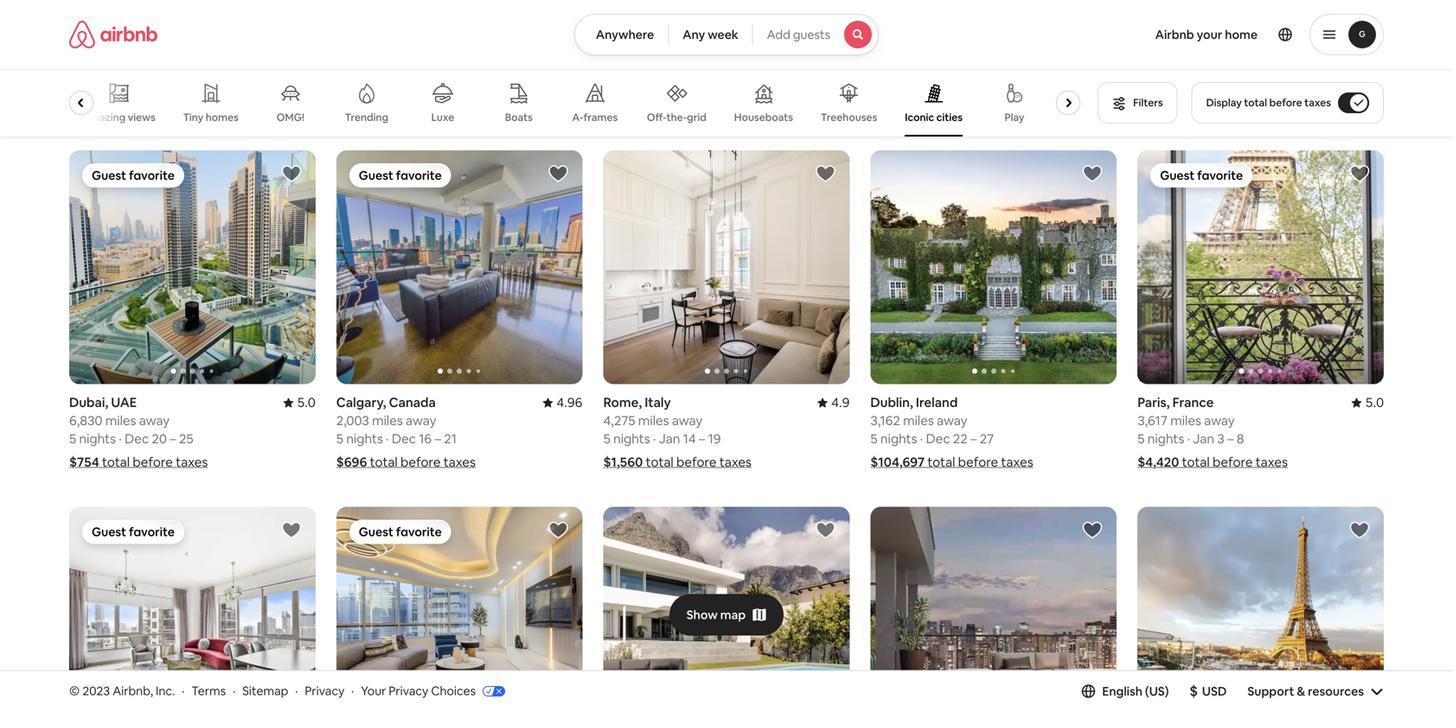 Task type: vqa. For each thing, say whether or not it's contained in the screenshot.


Task type: locate. For each thing, give the bounding box(es) containing it.
total inside the "rome, italy 4,275 miles away 5 nights · jan 14 – 19 $1,560 total before taxes"
[[646, 454, 674, 471]]

english
[[1103, 684, 1143, 700]]

before for 2,003 miles away
[[401, 454, 441, 471]]

0 horizontal spatial dec
[[125, 431, 149, 448]]

nights for 3,617
[[1148, 431, 1185, 448]]

1 5.0 out of 5 average rating image from the left
[[283, 395, 316, 411]]

total right $4,420
[[1182, 454, 1210, 471]]

taxes inside "calgary, canada 2,003 miles away 5 nights · dec 16 – 21 $696 total before taxes"
[[444, 454, 476, 471]]

– inside paris, france 3,617 miles away 5 nights · jan 3 – 8 $4,420 total before taxes
[[1228, 431, 1234, 448]]

miles for ireland
[[903, 413, 934, 430]]

20
[[152, 431, 167, 448]]

· left the "14"
[[653, 431, 656, 448]]

5 away from the left
[[1205, 413, 1235, 430]]

5 down 3,162
[[871, 431, 878, 448]]

taxes inside dubai, uae 6,830 miles away 5 nights · dec 20 – 25 $754 total before taxes
[[176, 454, 208, 471]]

show
[[687, 608, 718, 623]]

away up 22
[[937, 413, 968, 430]]

anywhere
[[596, 27, 654, 42]]

5 miles from the left
[[1171, 413, 1202, 430]]

total for 2,003 miles away
[[370, 454, 398, 471]]

5.0 out of 5 average rating image
[[283, 395, 316, 411], [1352, 395, 1384, 411]]

total right $696 on the bottom left of page
[[370, 454, 398, 471]]

– for 20
[[170, 431, 176, 448]]

iconic
[[905, 111, 935, 124]]

4 5 from the left
[[604, 431, 611, 448]]

france
[[1173, 395, 1214, 411]]

before down the 8
[[1213, 454, 1253, 471]]

taxes inside the "rome, italy 4,275 miles away 5 nights · jan 14 – 19 $1,560 total before taxes"
[[720, 454, 752, 471]]

0 horizontal spatial privacy
[[305, 684, 345, 700]]

miles down 'ireland'
[[903, 413, 934, 430]]

5 inside dublin, ireland 3,162 miles away 5 nights · dec 22 – 27 $104,697 total before taxes
[[871, 431, 878, 448]]

2 5.0 from the left
[[1366, 395, 1384, 411]]

5 inside the "rome, italy 4,275 miles away 5 nights · jan 14 – 19 $1,560 total before taxes"
[[604, 431, 611, 448]]

add to wishlist: rome, italy image
[[815, 164, 836, 184]]

25
[[179, 431, 194, 448]]

5 inside paris, france 3,617 miles away 5 nights · jan 3 – 8 $4,420 total before taxes
[[1138, 431, 1145, 448]]

3 away from the left
[[937, 413, 968, 430]]

dec inside dubai, uae 6,830 miles away 5 nights · dec 20 – 25 $754 total before taxes
[[125, 431, 149, 448]]

0 vertical spatial add to wishlist: paris, france image
[[1350, 164, 1371, 184]]

before down the 20
[[133, 454, 173, 471]]

calgary,
[[336, 395, 386, 411]]

group
[[69, 69, 1088, 137], [69, 151, 316, 385], [336, 151, 583, 385], [604, 151, 850, 385], [871, 151, 1117, 385], [1138, 151, 1384, 385], [69, 508, 316, 713], [336, 508, 583, 713], [604, 508, 850, 713], [871, 508, 1117, 713], [1138, 508, 1384, 713]]

amazing
[[82, 111, 126, 124]]

before down 16
[[401, 454, 441, 471]]

rome,
[[604, 395, 642, 411]]

– left 25
[[170, 431, 176, 448]]

3 dec from the left
[[926, 431, 950, 448]]

1 horizontal spatial 5.0 out of 5 average rating image
[[1352, 395, 1384, 411]]

nights inside paris, france 3,617 miles away 5 nights · jan 3 – 8 $4,420 total before taxes
[[1148, 431, 1185, 448]]

dec left 16
[[392, 431, 416, 448]]

3 miles from the left
[[903, 413, 934, 430]]

1 privacy from the left
[[305, 684, 345, 700]]

2 jan from the left
[[1193, 431, 1215, 448]]

3 nights from the left
[[881, 431, 918, 448]]

3 – from the left
[[971, 431, 977, 448]]

houseboats
[[734, 111, 793, 124]]

· inside the "rome, italy 4,275 miles away 5 nights · jan 14 – 19 $1,560 total before taxes"
[[653, 431, 656, 448]]

miles inside paris, france 3,617 miles away 5 nights · jan 3 – 8 $4,420 total before taxes
[[1171, 413, 1202, 430]]

5 for 3,162
[[871, 431, 878, 448]]

4 – from the left
[[699, 431, 705, 448]]

1 horizontal spatial dec
[[392, 431, 416, 448]]

terms
[[191, 684, 226, 700]]

miles down france
[[1171, 413, 1202, 430]]

$696
[[336, 454, 367, 471]]

total down 22
[[928, 454, 956, 471]]

2 5 from the left
[[336, 431, 344, 448]]

5.0
[[297, 395, 316, 411], [1366, 395, 1384, 411]]

nights inside the "rome, italy 4,275 miles away 5 nights · jan 14 – 19 $1,560 total before taxes"
[[614, 431, 650, 448]]

8
[[1237, 431, 1245, 448]]

None search field
[[574, 14, 879, 55]]

· right 'terms'
[[233, 684, 236, 700]]

1 vertical spatial add to wishlist: dubai, uae image
[[548, 520, 569, 541]]

any
[[683, 27, 705, 42]]

add to wishlist: dubai, uae image
[[281, 164, 302, 184], [548, 520, 569, 541]]

miles inside dublin, ireland 3,162 miles away 5 nights · dec 22 – 27 $104,697 total before taxes
[[903, 413, 934, 430]]

3,617
[[1138, 413, 1168, 430]]

5.0 out of 5 average rating image for paris, france 3,617 miles away 5 nights · jan 3 – 8 $4,420 total before taxes
[[1352, 395, 1384, 411]]

jan for jan 14 – 19
[[659, 431, 680, 448]]

1 vertical spatial add to wishlist: paris, france image
[[1350, 520, 1371, 541]]

5 for 2,003
[[336, 431, 344, 448]]

–
[[170, 431, 176, 448], [435, 431, 441, 448], [971, 431, 977, 448], [699, 431, 705, 448], [1228, 431, 1234, 448]]

total right $754
[[102, 454, 130, 471]]

1 nights from the left
[[79, 431, 116, 448]]

away up the 20
[[139, 413, 170, 430]]

– right 3
[[1228, 431, 1234, 448]]

dec left 22
[[926, 431, 950, 448]]

– inside dublin, ireland 3,162 miles away 5 nights · dec 22 – 27 $104,697 total before taxes
[[971, 431, 977, 448]]

· left 16
[[386, 431, 389, 448]]

· inside paris, france 3,617 miles away 5 nights · jan 3 – 8 $4,420 total before taxes
[[1188, 431, 1191, 448]]

miles down uae
[[105, 413, 136, 430]]

miles
[[105, 413, 136, 430], [372, 413, 403, 430], [903, 413, 934, 430], [638, 413, 669, 430], [1171, 413, 1202, 430]]

miles for canada
[[372, 413, 403, 430]]

omg!
[[277, 111, 305, 124]]

amazing views
[[82, 111, 155, 124]]

total inside "calgary, canada 2,003 miles away 5 nights · dec 16 – 21 $696 total before taxes"
[[370, 454, 398, 471]]

add to wishlist: dublin, ireland image
[[1083, 164, 1103, 184]]

(us)
[[1145, 684, 1169, 700]]

1 horizontal spatial add to wishlist: dubai, uae image
[[548, 520, 569, 541]]

27
[[980, 431, 994, 448]]

1 away from the left
[[139, 413, 170, 430]]

away inside dubai, uae 6,830 miles away 5 nights · dec 20 – 25 $754 total before taxes
[[139, 413, 170, 430]]

none search field containing anywhere
[[574, 14, 879, 55]]

off-
[[647, 111, 667, 124]]

luxe
[[431, 111, 454, 124]]

sitemap
[[242, 684, 288, 700]]

nights inside "calgary, canada 2,003 miles away 5 nights · dec 16 – 21 $696 total before taxes"
[[346, 431, 383, 448]]

privacy right your
[[389, 684, 429, 700]]

add to wishlist: calgary, canada image
[[548, 164, 569, 184]]

5 down 6,830
[[69, 431, 76, 448]]

nights down 4,275
[[614, 431, 650, 448]]

display total before taxes
[[1207, 96, 1332, 109]]

jan left the "14"
[[659, 431, 680, 448]]

4 nights from the left
[[614, 431, 650, 448]]

away up 16
[[406, 413, 436, 430]]

5 nights from the left
[[1148, 431, 1185, 448]]

1 horizontal spatial privacy
[[389, 684, 429, 700]]

5 down the 3,617
[[1138, 431, 1145, 448]]

dublin,
[[871, 395, 913, 411]]

nights inside dubai, uae 6,830 miles away 5 nights · dec 20 – 25 $754 total before taxes
[[79, 431, 116, 448]]

5 down 4,275
[[604, 431, 611, 448]]

taxes inside paris, france 3,617 miles away 5 nights · jan 3 – 8 $4,420 total before taxes
[[1256, 454, 1288, 471]]

miles inside the "rome, italy 4,275 miles away 5 nights · jan 14 – 19 $1,560 total before taxes"
[[638, 413, 669, 430]]

0 horizontal spatial 5.0
[[297, 395, 316, 411]]

miles inside dubai, uae 6,830 miles away 5 nights · dec 20 – 25 $754 total before taxes
[[105, 413, 136, 430]]

2 nights from the left
[[346, 431, 383, 448]]

1 dec from the left
[[125, 431, 149, 448]]

before inside the "rome, italy 4,275 miles away 5 nights · jan 14 – 19 $1,560 total before taxes"
[[677, 454, 717, 471]]

miles down italy
[[638, 413, 669, 430]]

home
[[1225, 27, 1258, 42]]

5 inside dubai, uae 6,830 miles away 5 nights · dec 20 – 25 $754 total before taxes
[[69, 431, 76, 448]]

away inside dublin, ireland 3,162 miles away 5 nights · dec 22 – 27 $104,697 total before taxes
[[937, 413, 968, 430]]

0 horizontal spatial jan
[[659, 431, 680, 448]]

total inside dubai, uae 6,830 miles away 5 nights · dec 20 – 25 $754 total before taxes
[[102, 454, 130, 471]]

· left 3
[[1188, 431, 1191, 448]]

away up 3
[[1205, 413, 1235, 430]]

5 down "2,003"
[[336, 431, 344, 448]]

privacy left your
[[305, 684, 345, 700]]

jan left 3
[[1193, 431, 1215, 448]]

off-the-grid
[[647, 111, 707, 124]]

add guests
[[767, 27, 831, 42]]

22
[[953, 431, 968, 448]]

1 5.0 from the left
[[297, 395, 316, 411]]

2 miles from the left
[[372, 413, 403, 430]]

terms · sitemap · privacy ·
[[191, 684, 354, 700]]

– inside "calgary, canada 2,003 miles away 5 nights · dec 16 – 21 $696 total before taxes"
[[435, 431, 441, 448]]

4.96
[[557, 395, 583, 411]]

privacy
[[305, 684, 345, 700], [389, 684, 429, 700]]

0 horizontal spatial add to wishlist: dubai, uae image
[[281, 164, 302, 184]]

3 5 from the left
[[871, 431, 878, 448]]

sitemap link
[[242, 684, 288, 700]]

·
[[119, 431, 122, 448], [386, 431, 389, 448], [920, 431, 923, 448], [653, 431, 656, 448], [1188, 431, 1191, 448], [182, 684, 185, 700], [233, 684, 236, 700], [295, 684, 298, 700], [351, 684, 354, 700]]

5 5 from the left
[[1138, 431, 1145, 448]]

2 dec from the left
[[392, 431, 416, 448]]

1 horizontal spatial jan
[[1193, 431, 1215, 448]]

taxes inside dublin, ireland 3,162 miles away 5 nights · dec 22 – 27 $104,697 total before taxes
[[1001, 454, 1034, 471]]

your
[[1197, 27, 1223, 42]]

before inside "calgary, canada 2,003 miles away 5 nights · dec 16 – 21 $696 total before taxes"
[[401, 454, 441, 471]]

nights down "2,003"
[[346, 431, 383, 448]]

0 vertical spatial add to wishlist: dubai, uae image
[[281, 164, 302, 184]]

2 horizontal spatial dec
[[926, 431, 950, 448]]

· up $104,697
[[920, 431, 923, 448]]

4 miles from the left
[[638, 413, 669, 430]]

nights down 3,162
[[881, 431, 918, 448]]

miles inside "calgary, canada 2,003 miles away 5 nights · dec 16 – 21 $696 total before taxes"
[[372, 413, 403, 430]]

jan inside the "rome, italy 4,275 miles away 5 nights · jan 14 – 19 $1,560 total before taxes"
[[659, 431, 680, 448]]

miles for uae
[[105, 413, 136, 430]]

filters button
[[1098, 82, 1178, 124]]

week
[[708, 27, 739, 42]]

1 jan from the left
[[659, 431, 680, 448]]

2 – from the left
[[435, 431, 441, 448]]

support & resources button
[[1248, 684, 1384, 700]]

ireland
[[916, 395, 958, 411]]

miles down canada
[[372, 413, 403, 430]]

before inside paris, france 3,617 miles away 5 nights · jan 3 – 8 $4,420 total before taxes
[[1213, 454, 1253, 471]]

1 5 from the left
[[69, 431, 76, 448]]

taxes
[[1305, 96, 1332, 109], [176, 454, 208, 471], [444, 454, 476, 471], [1001, 454, 1034, 471], [720, 454, 752, 471], [1256, 454, 1288, 471]]

nights inside dublin, ireland 3,162 miles away 5 nights · dec 22 – 27 $104,697 total before taxes
[[881, 431, 918, 448]]

away for 16
[[406, 413, 436, 430]]

16
[[419, 431, 432, 448]]

add to wishlist: cape town, south africa image
[[815, 520, 836, 541]]

support
[[1248, 684, 1295, 700]]

cities
[[937, 111, 963, 124]]

terms link
[[191, 684, 226, 700]]

taxes for 6,830 miles away
[[176, 454, 208, 471]]

away
[[139, 413, 170, 430], [406, 413, 436, 430], [937, 413, 968, 430], [672, 413, 703, 430], [1205, 413, 1235, 430]]

2 add to wishlist: paris, france image from the top
[[1350, 520, 1371, 541]]

1 horizontal spatial 5.0
[[1366, 395, 1384, 411]]

nights down 6,830
[[79, 431, 116, 448]]

2 privacy from the left
[[389, 684, 429, 700]]

$754
[[69, 454, 99, 471]]

6,830
[[69, 413, 103, 430]]

privacy inside your privacy choices link
[[389, 684, 429, 700]]

before down "27"
[[958, 454, 999, 471]]

– left 21
[[435, 431, 441, 448]]

0 horizontal spatial 5.0 out of 5 average rating image
[[283, 395, 316, 411]]

away inside "calgary, canada 2,003 miles away 5 nights · dec 16 – 21 $696 total before taxes"
[[406, 413, 436, 430]]

add to wishlist: consolação, brazil image
[[1083, 520, 1103, 541]]

nights
[[79, 431, 116, 448], [346, 431, 383, 448], [881, 431, 918, 448], [614, 431, 650, 448], [1148, 431, 1185, 448]]

away up the "14"
[[672, 413, 703, 430]]

usd
[[1203, 684, 1227, 700]]

nights down the 3,617
[[1148, 431, 1185, 448]]

5 inside "calgary, canada 2,003 miles away 5 nights · dec 16 – 21 $696 total before taxes"
[[336, 431, 344, 448]]

dec for dec 16 – 21
[[392, 431, 416, 448]]

jan inside paris, france 3,617 miles away 5 nights · jan 3 – 8 $4,420 total before taxes
[[1193, 431, 1215, 448]]

– left "27"
[[971, 431, 977, 448]]

dec inside "calgary, canada 2,003 miles away 5 nights · dec 16 – 21 $696 total before taxes"
[[392, 431, 416, 448]]

filters
[[1134, 96, 1163, 109]]

1 – from the left
[[170, 431, 176, 448]]

5
[[69, 431, 76, 448], [336, 431, 344, 448], [871, 431, 878, 448], [604, 431, 611, 448], [1138, 431, 1145, 448]]

views
[[128, 111, 155, 124]]

dec
[[125, 431, 149, 448], [392, 431, 416, 448], [926, 431, 950, 448]]

1 miles from the left
[[105, 413, 136, 430]]

– left 19
[[699, 431, 705, 448]]

– inside dubai, uae 6,830 miles away 5 nights · dec 20 – 25 $754 total before taxes
[[170, 431, 176, 448]]

4 away from the left
[[672, 413, 703, 430]]

your privacy choices link
[[361, 684, 505, 701]]

2 5.0 out of 5 average rating image from the left
[[1352, 395, 1384, 411]]

before
[[1270, 96, 1303, 109], [133, 454, 173, 471], [401, 454, 441, 471], [958, 454, 999, 471], [677, 454, 717, 471], [1213, 454, 1253, 471]]

tiny homes
[[183, 111, 239, 124]]

nights for 2,003
[[346, 431, 383, 448]]

total right $1,560
[[646, 454, 674, 471]]

jan
[[659, 431, 680, 448], [1193, 431, 1215, 448]]

5 – from the left
[[1228, 431, 1234, 448]]

· down uae
[[119, 431, 122, 448]]

– inside the "rome, italy 4,275 miles away 5 nights · jan 14 – 19 $1,560 total before taxes"
[[699, 431, 705, 448]]

paris,
[[1138, 395, 1170, 411]]

add to wishlist: paris, france image
[[1350, 164, 1371, 184], [1350, 520, 1371, 541]]

· left privacy link
[[295, 684, 298, 700]]

2 away from the left
[[406, 413, 436, 430]]

before inside dubai, uae 6,830 miles away 5 nights · dec 20 – 25 $754 total before taxes
[[133, 454, 173, 471]]

total inside paris, france 3,617 miles away 5 nights · jan 3 – 8 $4,420 total before taxes
[[1182, 454, 1210, 471]]

4,275
[[604, 413, 636, 430]]

away inside the "rome, italy 4,275 miles away 5 nights · jan 14 – 19 $1,560 total before taxes"
[[672, 413, 703, 430]]

away for 22
[[937, 413, 968, 430]]

nights for 6,830
[[79, 431, 116, 448]]

before down the "14"
[[677, 454, 717, 471]]

away inside paris, france 3,617 miles away 5 nights · jan 3 – 8 $4,420 total before taxes
[[1205, 413, 1235, 430]]

dec left the 20
[[125, 431, 149, 448]]



Task type: describe. For each thing, give the bounding box(es) containing it.
english (us) button
[[1082, 684, 1169, 700]]

iconic cities
[[905, 111, 963, 124]]

dublin, ireland 3,162 miles away 5 nights · dec 22 – 27 $104,697 total before taxes
[[871, 395, 1034, 471]]

airbnb your home
[[1156, 27, 1258, 42]]

· inside dubai, uae 6,830 miles away 5 nights · dec 20 – 25 $754 total before taxes
[[119, 431, 122, 448]]

dubai,
[[69, 395, 108, 411]]

rome, italy 4,275 miles away 5 nights · jan 14 – 19 $1,560 total before taxes
[[604, 395, 752, 471]]

guests
[[793, 27, 831, 42]]

trending
[[345, 111, 389, 124]]

uae
[[111, 395, 137, 411]]

$1,560
[[604, 454, 643, 471]]

nights for 4,275
[[614, 431, 650, 448]]

add guests button
[[752, 14, 879, 55]]

1 add to wishlist: paris, france image from the top
[[1350, 164, 1371, 184]]

©
[[69, 684, 80, 700]]

english (us)
[[1103, 684, 1169, 700]]

© 2023 airbnb, inc. ·
[[69, 684, 185, 700]]

2023
[[82, 684, 110, 700]]

before for 4,275 miles away
[[677, 454, 717, 471]]

your privacy choices
[[361, 684, 476, 700]]

group containing amazing views
[[69, 69, 1088, 137]]

2,003
[[336, 413, 369, 430]]

dubai, uae 6,830 miles away 5 nights · dec 20 – 25 $754 total before taxes
[[69, 395, 208, 471]]

nights for 3,162
[[881, 431, 918, 448]]

5 for 6,830
[[69, 431, 76, 448]]

– for 16
[[435, 431, 441, 448]]

$
[[1190, 683, 1198, 701]]

show map button
[[669, 595, 784, 636]]

away for 20
[[139, 413, 170, 430]]

your
[[361, 684, 386, 700]]

5 for 4,275
[[604, 431, 611, 448]]

before for 3,617 miles away
[[1213, 454, 1253, 471]]

away for 3
[[1205, 413, 1235, 430]]

5 for 3,617
[[1138, 431, 1145, 448]]

any week button
[[668, 14, 753, 55]]

· left your
[[351, 684, 354, 700]]

boats
[[505, 111, 533, 124]]

taxes for 2,003 miles away
[[444, 454, 476, 471]]

frames
[[584, 111, 618, 124]]

5.0 out of 5 average rating image for dubai, uae 6,830 miles away 5 nights · dec 20 – 25 $754 total before taxes
[[283, 395, 316, 411]]

miles for france
[[1171, 413, 1202, 430]]

tiny
[[183, 111, 203, 124]]

dec for dec 20 – 25
[[125, 431, 149, 448]]

– for 3
[[1228, 431, 1234, 448]]

4.96 out of 5 average rating image
[[543, 395, 583, 411]]

total for 6,830 miles away
[[102, 454, 130, 471]]

profile element
[[900, 0, 1384, 69]]

· inside "calgary, canada 2,003 miles away 5 nights · dec 16 – 21 $696 total before taxes"
[[386, 431, 389, 448]]

display
[[1207, 96, 1242, 109]]

airbnb
[[1156, 27, 1195, 42]]

total inside dublin, ireland 3,162 miles away 5 nights · dec 22 – 27 $104,697 total before taxes
[[928, 454, 956, 471]]

before inside dublin, ireland 3,162 miles away 5 nights · dec 22 – 27 $104,697 total before taxes
[[958, 454, 999, 471]]

any week
[[683, 27, 739, 42]]

choices
[[431, 684, 476, 700]]

add to wishlist: dubai, uae image
[[281, 520, 302, 541]]

before right display
[[1270, 96, 1303, 109]]

a-
[[572, 111, 584, 124]]

3
[[1218, 431, 1225, 448]]

14
[[683, 431, 696, 448]]

– for 22
[[971, 431, 977, 448]]

$4,420
[[1138, 454, 1180, 471]]

calgary, canada 2,003 miles away 5 nights · dec 16 – 21 $696 total before taxes
[[336, 395, 476, 471]]

treehouses
[[821, 111, 878, 124]]

privacy link
[[305, 684, 345, 700]]

total for 4,275 miles away
[[646, 454, 674, 471]]

3,162
[[871, 413, 901, 430]]

21
[[444, 431, 457, 448]]

5.0 for paris, france 3,617 miles away 5 nights · jan 3 – 8 $4,420 total before taxes
[[1366, 395, 1384, 411]]

miles for italy
[[638, 413, 669, 430]]

airbnb,
[[113, 684, 153, 700]]

· right inc.
[[182, 684, 185, 700]]

away for 14
[[672, 413, 703, 430]]

the-
[[667, 111, 687, 124]]

· inside dublin, ireland 3,162 miles away 5 nights · dec 22 – 27 $104,697 total before taxes
[[920, 431, 923, 448]]

a-frames
[[572, 111, 618, 124]]

total right display
[[1244, 96, 1268, 109]]

5.0 for dubai, uae 6,830 miles away 5 nights · dec 20 – 25 $754 total before taxes
[[297, 395, 316, 411]]

jan for jan 3 – 8
[[1193, 431, 1215, 448]]

taxes for 3,617 miles away
[[1256, 454, 1288, 471]]

dec inside dublin, ireland 3,162 miles away 5 nights · dec 22 – 27 $104,697 total before taxes
[[926, 431, 950, 448]]

italy
[[645, 395, 671, 411]]

support & resources
[[1248, 684, 1364, 700]]

airbnb your home link
[[1145, 16, 1268, 53]]

$104,697
[[871, 454, 925, 471]]

map
[[721, 608, 746, 623]]

grid
[[687, 111, 707, 124]]

before for 6,830 miles away
[[133, 454, 173, 471]]

play
[[1005, 111, 1025, 124]]

4.9 out of 5 average rating image
[[818, 395, 850, 411]]

canada
[[389, 395, 436, 411]]

19
[[708, 431, 721, 448]]

anywhere button
[[574, 14, 669, 55]]

inc.
[[156, 684, 175, 700]]

show map
[[687, 608, 746, 623]]

$ usd
[[1190, 683, 1227, 701]]

4.9
[[832, 395, 850, 411]]

resources
[[1308, 684, 1364, 700]]

paris, france 3,617 miles away 5 nights · jan 3 – 8 $4,420 total before taxes
[[1138, 395, 1288, 471]]

– for 14
[[699, 431, 705, 448]]

total for 3,617 miles away
[[1182, 454, 1210, 471]]

taxes for 4,275 miles away
[[720, 454, 752, 471]]

homes
[[206, 111, 239, 124]]



